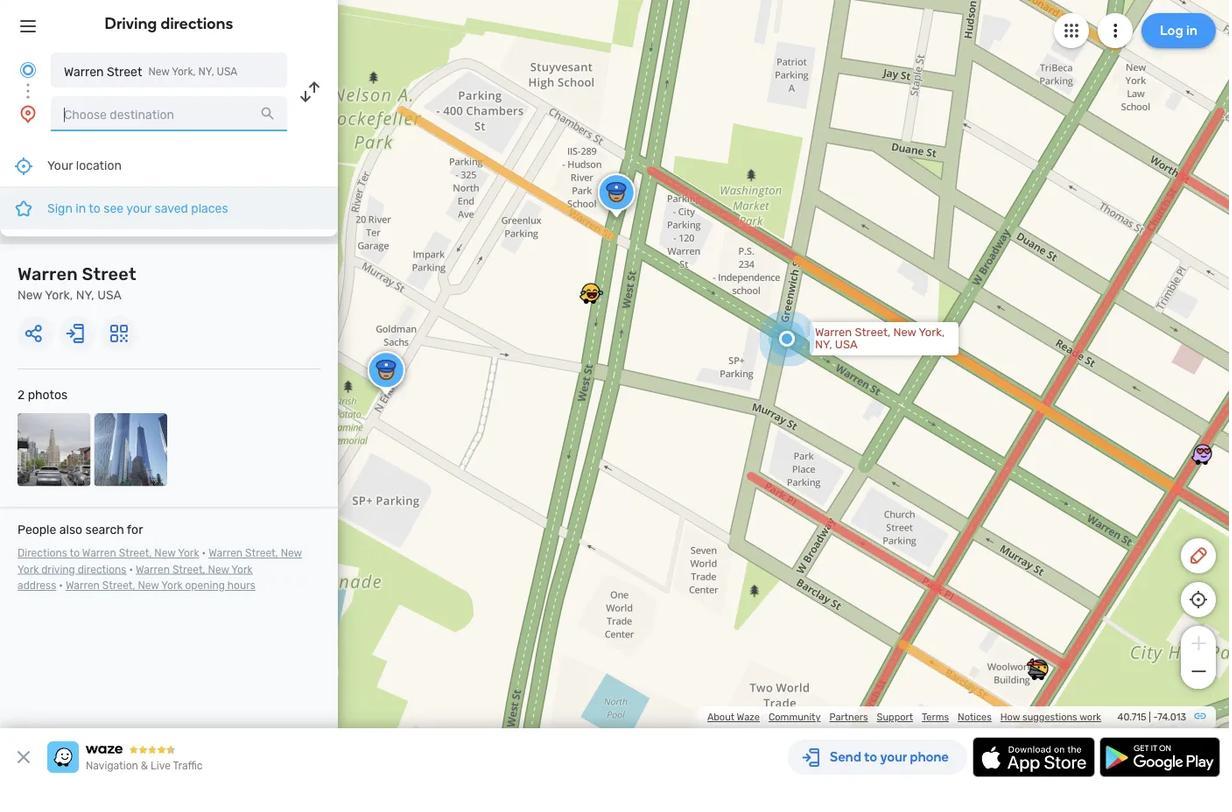 Task type: vqa. For each thing, say whether or not it's contained in the screenshot.
6:30
no



Task type: locate. For each thing, give the bounding box(es) containing it.
1 horizontal spatial usa
[[217, 66, 238, 78]]

0 vertical spatial york,
[[172, 66, 196, 78]]

1 horizontal spatial york,
[[172, 66, 196, 78]]

driving
[[41, 563, 75, 576]]

terms link
[[922, 711, 949, 723]]

partners
[[830, 711, 868, 723]]

notices link
[[958, 711, 992, 723]]

ny, inside warren street, new york, ny, usa
[[815, 338, 832, 352]]

traffic
[[173, 760, 203, 772]]

also
[[59, 523, 82, 537]]

zoom in image
[[1188, 633, 1210, 654]]

0 horizontal spatial ny,
[[76, 288, 94, 302]]

york up hours
[[231, 563, 253, 576]]

opening
[[185, 580, 225, 592]]

directions down directions to warren street, new york link
[[78, 563, 126, 576]]

people
[[18, 523, 56, 537]]

2 horizontal spatial york,
[[919, 326, 945, 339]]

usa
[[217, 66, 238, 78], [97, 288, 122, 302], [835, 338, 858, 352]]

directions to warren street, new york
[[18, 547, 199, 560]]

recenter image
[[13, 155, 34, 176]]

2 horizontal spatial ny,
[[815, 338, 832, 352]]

york inside the warren street, new york address
[[231, 563, 253, 576]]

directions inside warren street, new york driving directions
[[78, 563, 126, 576]]

about
[[707, 711, 735, 723]]

york inside warren street, new york driving directions
[[18, 563, 39, 576]]

hours
[[227, 580, 256, 592]]

0 horizontal spatial york,
[[45, 288, 73, 302]]

street, inside warren street, new york, ny, usa
[[855, 326, 891, 339]]

warren street, new york address
[[18, 563, 253, 592]]

warren street, new york, ny, usa
[[815, 326, 945, 352]]

zoom out image
[[1188, 661, 1210, 682]]

1 vertical spatial street
[[82, 264, 136, 284]]

1 horizontal spatial ny,
[[198, 66, 214, 78]]

new
[[148, 66, 170, 78], [18, 288, 42, 302], [893, 326, 916, 339], [154, 547, 176, 560], [281, 547, 302, 560], [208, 563, 229, 576], [138, 580, 159, 592]]

york down warren street, new york driving directions link
[[161, 580, 183, 592]]

2 horizontal spatial usa
[[835, 338, 858, 352]]

to
[[70, 547, 80, 560]]

0 vertical spatial directions
[[161, 14, 233, 33]]

support
[[877, 711, 913, 723]]

york up address
[[18, 563, 39, 576]]

warren street, new york opening hours link
[[66, 580, 256, 592]]

1 vertical spatial ny,
[[76, 288, 94, 302]]

how
[[1001, 711, 1020, 723]]

notices
[[958, 711, 992, 723]]

2 vertical spatial york,
[[919, 326, 945, 339]]

directions right driving
[[161, 14, 233, 33]]

ny,
[[198, 66, 214, 78], [76, 288, 94, 302], [815, 338, 832, 352]]

location image
[[18, 103, 39, 124]]

warren street new york, ny, usa
[[64, 64, 238, 79], [18, 264, 136, 302]]

0 vertical spatial street
[[107, 64, 142, 79]]

live
[[151, 760, 171, 772]]

warren inside warren street, new york driving directions
[[209, 547, 243, 560]]

waze
[[737, 711, 760, 723]]

directions
[[161, 14, 233, 33], [78, 563, 126, 576]]

people also search for
[[18, 523, 143, 537]]

Choose destination text field
[[51, 96, 287, 131]]

0 horizontal spatial usa
[[97, 288, 122, 302]]

1 vertical spatial warren street new york, ny, usa
[[18, 264, 136, 302]]

york for warren street, new york driving directions
[[18, 563, 39, 576]]

2 vertical spatial ny,
[[815, 338, 832, 352]]

suggestions
[[1023, 711, 1078, 723]]

2 vertical spatial usa
[[835, 338, 858, 352]]

star image
[[13, 198, 34, 219]]

74.013
[[1158, 711, 1186, 723]]

york
[[178, 547, 199, 560], [18, 563, 39, 576], [231, 563, 253, 576], [161, 580, 183, 592]]

street,
[[855, 326, 891, 339], [119, 547, 152, 560], [245, 547, 278, 560], [172, 563, 205, 576], [102, 580, 135, 592]]

navigation
[[86, 760, 138, 772]]

community link
[[769, 711, 821, 723]]

0 horizontal spatial directions
[[78, 563, 126, 576]]

photos
[[28, 387, 68, 402]]

1 vertical spatial york,
[[45, 288, 73, 302]]

street
[[107, 64, 142, 79], [82, 264, 136, 284]]

image 2 of warren street, new york image
[[94, 413, 167, 486]]

pencil image
[[1188, 545, 1209, 567]]

york for warren street, new york address
[[231, 563, 253, 576]]

warren street, new york driving directions
[[18, 547, 302, 576]]

for
[[127, 523, 143, 537]]

1 vertical spatial directions
[[78, 563, 126, 576]]

new inside warren street, new york, ny, usa
[[893, 326, 916, 339]]

0 vertical spatial ny,
[[198, 66, 214, 78]]

street, inside warren street, new york driving directions
[[245, 547, 278, 560]]

usa inside warren street, new york, ny, usa
[[835, 338, 858, 352]]

york,
[[172, 66, 196, 78], [45, 288, 73, 302], [919, 326, 945, 339]]

street, for directions
[[245, 547, 278, 560]]

list box
[[0, 145, 338, 236]]

new inside the warren street, new york address
[[208, 563, 229, 576]]

warren inside the warren street, new york address
[[136, 563, 170, 576]]

warren
[[64, 64, 104, 79], [18, 264, 78, 284], [815, 326, 852, 339], [82, 547, 116, 560], [209, 547, 243, 560], [136, 563, 170, 576], [66, 580, 100, 592]]



Task type: describe. For each thing, give the bounding box(es) containing it.
link image
[[1193, 709, 1207, 723]]

1 vertical spatial usa
[[97, 288, 122, 302]]

york for warren street, new york opening hours
[[161, 580, 183, 592]]

work
[[1080, 711, 1101, 723]]

current location image
[[18, 60, 39, 81]]

0 vertical spatial warren street new york, ny, usa
[[64, 64, 238, 79]]

new inside warren street, new york driving directions
[[281, 547, 302, 560]]

image 1 of warren street, new york image
[[18, 413, 91, 486]]

|
[[1149, 711, 1151, 723]]

terms
[[922, 711, 949, 723]]

address
[[18, 580, 56, 592]]

warren inside warren street new york, ny, usa
[[18, 264, 78, 284]]

x image
[[13, 747, 34, 768]]

&
[[141, 760, 148, 772]]

warren inside warren street, new york, ny, usa
[[815, 326, 852, 339]]

street inside warren street new york, ny, usa
[[82, 264, 136, 284]]

directions
[[18, 547, 67, 560]]

40.715
[[1118, 711, 1147, 723]]

about waze community partners support terms notices how suggestions work
[[707, 711, 1101, 723]]

street, inside the warren street, new york address
[[172, 563, 205, 576]]

york up the opening
[[178, 547, 199, 560]]

york, inside warren street, new york, ny, usa
[[919, 326, 945, 339]]

-
[[1154, 711, 1158, 723]]

navigation & live traffic
[[86, 760, 203, 772]]

2
[[18, 387, 25, 402]]

street, for hours
[[102, 580, 135, 592]]

support link
[[877, 711, 913, 723]]

driving
[[105, 14, 157, 33]]

street, for usa
[[855, 326, 891, 339]]

driving directions
[[105, 14, 233, 33]]

warren street, new york address link
[[18, 563, 253, 592]]

warren street, new york driving directions link
[[18, 547, 302, 576]]

0 vertical spatial usa
[[217, 66, 238, 78]]

40.715 | -74.013
[[1118, 711, 1186, 723]]

about waze link
[[707, 711, 760, 723]]

how suggestions work link
[[1001, 711, 1101, 723]]

directions to warren street, new york link
[[18, 547, 199, 560]]

1 horizontal spatial directions
[[161, 14, 233, 33]]

community
[[769, 711, 821, 723]]

warren street, new york opening hours
[[66, 580, 256, 592]]

search
[[85, 523, 124, 537]]

partners link
[[830, 711, 868, 723]]

2 photos
[[18, 387, 68, 402]]



